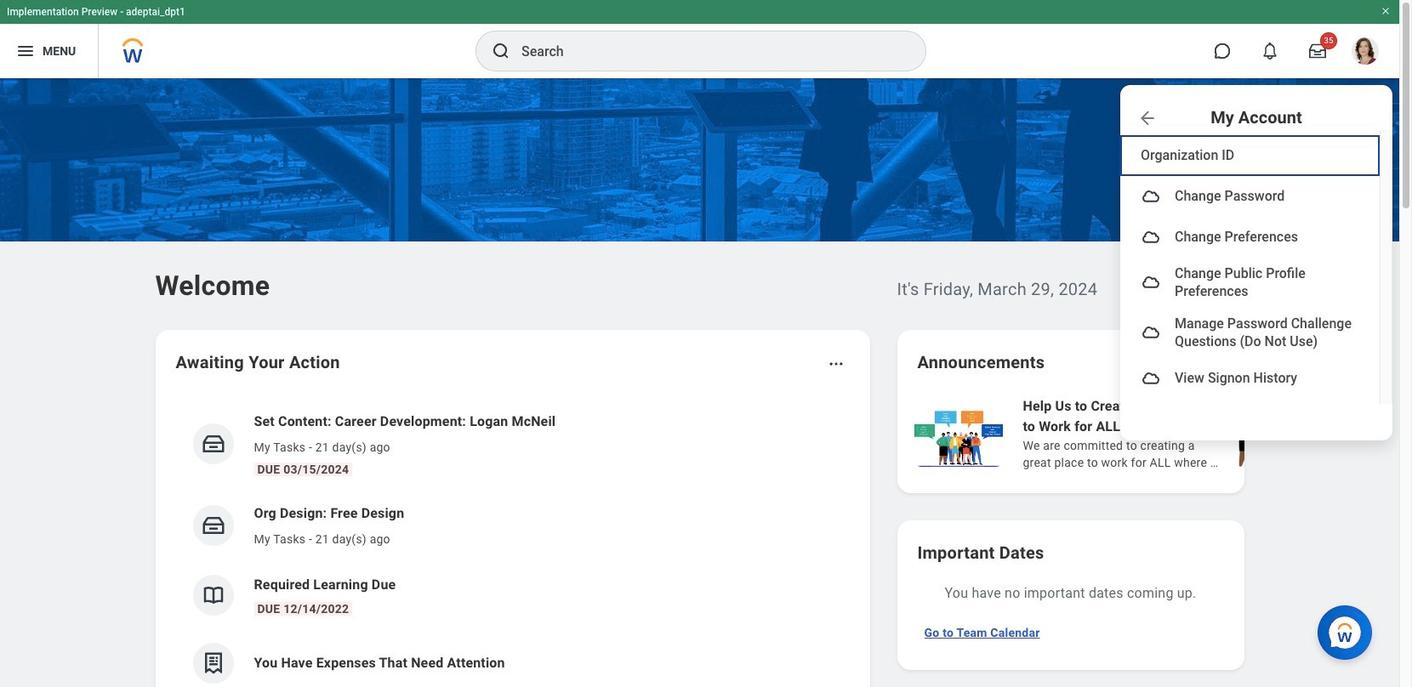 Task type: locate. For each thing, give the bounding box(es) containing it.
menu
[[1120, 130, 1392, 404]]

1 avatar image from the top
[[1141, 186, 1161, 207]]

chevron right small image
[[1202, 354, 1219, 371]]

avatar image for 1st menu item from the top of the page
[[1141, 186, 1161, 207]]

3 menu item from the top
[[1120, 258, 1380, 308]]

dashboard expenses image
[[200, 651, 226, 676]]

book open image
[[200, 583, 226, 608]]

status
[[1131, 356, 1159, 369]]

inbox image
[[200, 513, 226, 538]]

list
[[911, 395, 1412, 473], [176, 398, 849, 687]]

menu item
[[1120, 176, 1380, 217], [1120, 217, 1380, 258], [1120, 258, 1380, 308], [1120, 308, 1380, 358], [1120, 358, 1380, 399]]

3 avatar image from the top
[[1141, 273, 1161, 293]]

banner
[[0, 0, 1399, 441]]

close environment banner image
[[1381, 6, 1391, 16]]

2 menu item from the top
[[1120, 217, 1380, 258]]

Search Workday  search field
[[521, 32, 891, 70]]

logan mcneil image
[[1352, 37, 1379, 65]]

avatar image for 2nd menu item from the top of the page
[[1141, 227, 1161, 248]]

main content
[[0, 78, 1412, 687]]

2 avatar image from the top
[[1141, 227, 1161, 248]]

inbox large image
[[1309, 43, 1326, 60]]

1 horizontal spatial list
[[911, 395, 1412, 473]]

5 avatar image from the top
[[1141, 368, 1161, 389]]

avatar image
[[1141, 186, 1161, 207], [1141, 227, 1161, 248], [1141, 273, 1161, 293], [1141, 323, 1161, 343], [1141, 368, 1161, 389]]

4 avatar image from the top
[[1141, 323, 1161, 343]]

chevron left small image
[[1171, 354, 1188, 371]]



Task type: describe. For each thing, give the bounding box(es) containing it.
4 menu item from the top
[[1120, 308, 1380, 358]]

avatar image for 3rd menu item from the bottom of the page
[[1141, 273, 1161, 293]]

back image
[[1137, 108, 1158, 128]]

avatar image for 2nd menu item from the bottom
[[1141, 323, 1161, 343]]

5 menu item from the top
[[1120, 358, 1380, 399]]

avatar image for 5th menu item from the top of the page
[[1141, 368, 1161, 389]]

search image
[[491, 41, 511, 61]]

notifications large image
[[1261, 43, 1278, 60]]

justify image
[[15, 41, 36, 61]]

inbox image
[[200, 431, 226, 457]]

1 menu item from the top
[[1120, 176, 1380, 217]]

0 horizontal spatial list
[[176, 398, 849, 687]]



Task type: vqa. For each thing, say whether or not it's contained in the screenshot.
4th avatar from the top
yes



